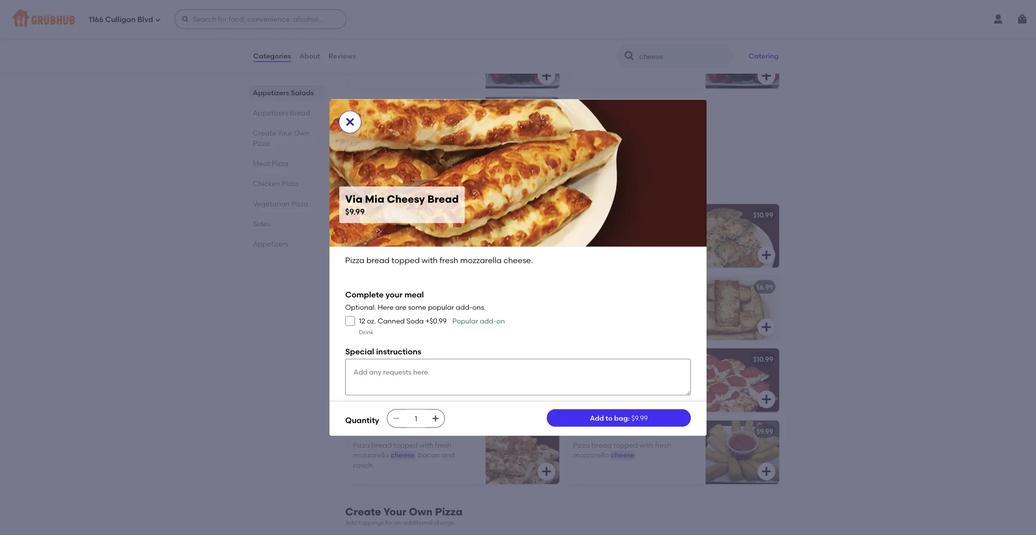 Task type: locate. For each thing, give the bounding box(es) containing it.
jalapeno
[[415, 307, 444, 315]]

0 vertical spatial add-
[[456, 303, 472, 311]]

0 horizontal spatial dusted
[[393, 369, 416, 378]]

0 vertical spatial greek
[[380, 104, 400, 112]]

1 horizontal spatial add
[[590, 414, 604, 422]]

cheese right search icon
[[638, 46, 661, 54]]

about
[[299, 52, 320, 60]]

mia inside via mia cheesy bread $9.99
[[365, 193, 384, 205]]

your down appetizers bread tab
[[278, 129, 292, 137]]

salad for via mia greek salad
[[402, 104, 422, 112]]

. for via
[[415, 235, 416, 243]]

via
[[353, 32, 364, 40], [573, 32, 584, 40], [353, 104, 364, 112], [345, 193, 363, 205], [353, 211, 364, 219], [573, 211, 584, 219], [353, 355, 364, 364], [434, 369, 444, 378]]

1 horizontal spatial tomatoes,
[[602, 46, 636, 54]]

cheese down mozzarella sticks
[[611, 451, 635, 460]]

appetizers down "appetizers salads"
[[253, 109, 288, 117]]

via mia greek salad image
[[486, 97, 559, 161]]

1 vertical spatial your
[[384, 506, 406, 518]]

carrots. down search icon
[[634, 65, 660, 74]]

bread, for and
[[372, 297, 393, 305]]

2 vertical spatial .
[[635, 451, 636, 460]]

1 vertical spatial ,
[[377, 56, 379, 64]]

fresh for via mia cheesy bread
[[435, 225, 451, 233]]

0 vertical spatial hearts,
[[606, 56, 629, 64]]

feta inside the "lettuce, cherry tomatoes, onion, olives, cucumber, artichoke hearts, carrots, pepperoncini and feta ."
[[441, 138, 455, 146]]

1 vertical spatial .
[[415, 235, 416, 243]]

bread down bacon ranch sticks
[[372, 441, 392, 450]]

create up toppings
[[345, 506, 381, 518]]

1 horizontal spatial own
[[409, 506, 433, 518]]

add
[[590, 414, 604, 422], [345, 520, 357, 527]]

1 vertical spatial lettuce,
[[353, 118, 380, 126]]

salad for via mia garden salad
[[627, 32, 647, 40]]

1 vertical spatial add-
[[480, 317, 496, 325]]

0 horizontal spatial lettuce,
[[353, 118, 380, 126]]

1 horizontal spatial artichoke
[[573, 56, 605, 64]]

pizza down via mia pesto bread
[[573, 225, 590, 233]]

bread for via mia greek bread
[[402, 355, 422, 364]]

0 vertical spatial bread,
[[592, 225, 613, 233]]

dusted
[[659, 225, 682, 233], [393, 369, 416, 378]]

0 horizontal spatial your
[[278, 129, 292, 137]]

, for carrots.
[[377, 56, 379, 64]]

own inside create your own pizza add toppings for an additional charge.
[[409, 506, 433, 518]]

topped up meal
[[392, 255, 420, 265]]

mozzarella down via mia cheesy bread
[[353, 235, 389, 243]]

meat
[[253, 159, 270, 167]]

salad right chef
[[398, 32, 418, 40]]

ons.
[[472, 303, 486, 311]]

2 horizontal spatial olives,
[[631, 56, 651, 64]]

0 vertical spatial cucumber,
[[653, 56, 688, 64]]

pizza bread topped with fresh mozzarella down mozzarella sticks
[[573, 441, 671, 460]]

reviews
[[329, 52, 356, 60]]

pizza bread, pesto sauce, dusted with fresh mozzarella
[[573, 225, 682, 243]]

$10.99 for via mia greek bread
[[533, 355, 553, 364]]

cheese . down mozzarella sticks
[[611, 451, 636, 460]]

1 vertical spatial hearts,
[[445, 128, 468, 136]]

cucumber, right search icon
[[653, 56, 688, 64]]

pizza inside pizza bread, pesto sauce, dusted with fresh mozzarella
[[573, 225, 590, 233]]

add- up popular
[[456, 303, 472, 311]]

0 horizontal spatial feta
[[441, 138, 455, 146]]

appetizers bread down "appetizers salads"
[[253, 109, 310, 117]]

Input item quantity number field
[[405, 410, 427, 428]]

pizza up meat
[[253, 139, 270, 147]]

with up jalapeno
[[421, 297, 435, 305]]

0 horizontal spatial tomatoes,
[[405, 118, 439, 126]]

$10.99 for pepperoni sticks
[[753, 355, 773, 364]]

artichoke inside , artichoke hearts, olives, cucumber, pepperoncini and carrots.
[[573, 56, 605, 64]]

Search Via Mia Pizza search field
[[638, 52, 713, 61]]

are
[[395, 303, 406, 311]]

mia for via mia pesto bread
[[586, 211, 598, 219]]

blvd
[[137, 15, 153, 24]]

0 horizontal spatial artichoke
[[412, 128, 444, 136]]

your for create your own pizza
[[278, 129, 292, 137]]

add left toppings
[[345, 520, 357, 527]]

bread,
[[592, 225, 613, 233], [372, 297, 393, 305]]

salad
[[398, 32, 418, 40], [627, 32, 647, 40], [402, 104, 422, 112]]

topped for mozzarella sticks
[[613, 441, 638, 450]]

pizza inside create your own pizza add toppings for an additional charge.
[[435, 506, 463, 518]]

with down via mia pesto bread
[[573, 235, 587, 243]]

, inside , bacon and ranch.
[[415, 451, 416, 460]]

0 vertical spatial pepperoncini
[[402, 56, 447, 64]]

1 horizontal spatial hearts,
[[606, 56, 629, 64]]

. down carrots,
[[377, 148, 379, 156]]

mozzarella for mozzarella sticks
[[573, 451, 609, 460]]

garlic bread image
[[706, 276, 779, 340]]

topped down mozzarella sticks
[[613, 441, 638, 450]]

0 horizontal spatial own
[[294, 129, 309, 137]]

0 vertical spatial cheese .
[[391, 235, 416, 243]]

0 vertical spatial create
[[253, 129, 276, 137]]

pepperoncini inside , olives, pepperoncini and carrots.
[[402, 56, 447, 64]]

1 horizontal spatial olives,
[[380, 56, 401, 64]]

2 greek from the top
[[380, 355, 400, 364]]

appetizers inside appetizers salads tab
[[253, 88, 289, 97]]

via inside via mia cheesy bread $9.99
[[345, 193, 363, 205]]

tomatoes, down 'garden'
[[602, 46, 636, 54]]

0 vertical spatial feta
[[441, 138, 455, 146]]

chicken
[[253, 179, 280, 188]]

bread, down jalapeno sticks
[[372, 297, 393, 305]]

.
[[377, 148, 379, 156], [415, 235, 416, 243], [635, 451, 636, 460]]

, left "bacon"
[[415, 451, 416, 460]]

bread for via mia cheesy bread
[[407, 211, 427, 219]]

2 vertical spatial ,
[[415, 451, 416, 460]]

0 vertical spatial cheesy
[[387, 193, 425, 205]]

dusted down "via mia greek bread"
[[393, 369, 416, 378]]

1 vertical spatial cheese .
[[611, 451, 636, 460]]

pizza bread, topped with mozarella cheese and sliced jalapeno peppers.
[[353, 297, 475, 315]]

1 horizontal spatial .
[[415, 235, 416, 243]]

pizza bread topped with fresh mozzarella down 'ranch' on the bottom left of the page
[[353, 441, 451, 460]]

appetizers bread up via mia cheesy bread
[[345, 181, 435, 194]]

mia for via mia cheesy bread
[[366, 211, 378, 219]]

mozzarella down mozzarella
[[573, 451, 609, 460]]

bread for sticks
[[372, 441, 392, 450]]

appetizers up appetizers bread tab
[[253, 88, 289, 97]]

bread down via mia cheesy bread
[[372, 225, 392, 233]]

0 horizontal spatial carrots.
[[353, 65, 379, 74]]

bread
[[290, 109, 310, 117], [404, 181, 435, 194], [427, 193, 459, 205], [407, 211, 427, 219], [621, 211, 641, 219], [402, 355, 422, 364]]

bread inside via mia cheesy bread $9.99
[[427, 193, 459, 205]]

, inside , olives, pepperoncini and carrots.
[[377, 56, 379, 64]]

1 vertical spatial own
[[409, 506, 433, 518]]

olives, down lettuce, tomatoes, cheese
[[631, 56, 651, 64]]

cheesy inside via mia cheesy bread $9.99
[[387, 193, 425, 205]]

greek up cherry
[[380, 104, 400, 112]]

your
[[278, 129, 292, 137], [384, 506, 406, 518]]

with up pizza bread topped with fresh mozzarella cheese.
[[420, 225, 433, 233]]

tomatoes,
[[602, 46, 636, 54], [405, 118, 439, 126]]

pepperoncini down via mia chef salad at the top left of page
[[402, 56, 447, 64]]

cheese left "bacon"
[[391, 451, 415, 460]]

topped down via mia cheesy bread
[[393, 225, 418, 233]]

bread, inside pizza bread, pesto sauce, dusted with fresh mozzarella
[[592, 225, 613, 233]]

cheese . for mozzarella sticks
[[611, 451, 636, 460]]

mozzarella for via mia cheesy bread
[[353, 235, 389, 243]]

0 vertical spatial lettuce,
[[573, 46, 600, 54]]

0 vertical spatial your
[[278, 129, 292, 137]]

cheese inside pizza bread, topped with mozarella cheese and sliced jalapeno peppers.
[[353, 307, 377, 315]]

svg image
[[1017, 13, 1028, 25], [541, 142, 552, 154], [347, 318, 353, 324], [761, 322, 772, 333], [761, 394, 772, 406], [432, 415, 440, 423], [541, 466, 552, 478]]

1 vertical spatial create
[[345, 506, 381, 518]]

appetizers inside tab
[[253, 240, 288, 248]]

topped
[[393, 225, 418, 233], [392, 255, 420, 265], [395, 297, 420, 305], [393, 441, 418, 450], [613, 441, 638, 450]]

own up 'additional'
[[409, 506, 433, 518]]

mozzarella sticks
[[573, 427, 631, 436]]

cucumber, inside , artichoke hearts, olives, cucumber, pepperoncini and carrots.
[[653, 56, 688, 64]]

0 vertical spatial ,
[[661, 46, 663, 54]]

feta
[[441, 138, 455, 146], [460, 369, 473, 378]]

create inside create your own pizza
[[253, 129, 276, 137]]

bread down "via mia greek bread"
[[372, 369, 392, 378]]

complete
[[345, 290, 384, 300]]

pizza down chicken pizza tab
[[291, 199, 308, 208]]

artichoke down lettuce, tomatoes, cheese
[[573, 56, 605, 64]]

$9.99 for mozzarella sticks
[[756, 427, 773, 436]]

1 vertical spatial artichoke
[[412, 128, 444, 136]]

1 carrots. from the left
[[353, 65, 379, 74]]

0 horizontal spatial cheese .
[[391, 235, 416, 243]]

sticks right the pepperoni
[[609, 355, 629, 364]]

, olives, pepperoncini and carrots.
[[353, 56, 462, 74]]

mia for via mia cheesy bread $9.99
[[365, 193, 384, 205]]

bread, inside pizza bread, topped with mozarella cheese and sliced jalapeno peppers.
[[372, 297, 393, 305]]

svg image
[[181, 15, 189, 23], [155, 17, 161, 23], [541, 70, 552, 82], [761, 70, 772, 82], [344, 116, 356, 128], [541, 249, 552, 261], [761, 249, 772, 261], [541, 394, 552, 406], [392, 415, 400, 423], [761, 466, 772, 478]]

1 horizontal spatial bread,
[[592, 225, 613, 233]]

pizza inside pizza bread, topped with mozarella cheese and sliced jalapeno peppers.
[[353, 297, 370, 305]]

dusted right the "sauce,"
[[659, 225, 682, 233]]

0 horizontal spatial appetizers bread
[[253, 109, 310, 117]]

sticks down 'bag:'
[[611, 427, 631, 436]]

appetizers down sides
[[253, 240, 288, 248]]

own for create your own pizza add toppings for an additional charge.
[[409, 506, 433, 518]]

via mia garden salad image
[[706, 25, 779, 89]]

1 greek from the top
[[380, 104, 400, 112]]

salad for via mia chef salad
[[398, 32, 418, 40]]

1 vertical spatial pepperoncini
[[573, 65, 618, 74]]

cheese
[[638, 46, 661, 54], [353, 56, 377, 64], [391, 235, 415, 243], [644, 235, 668, 243], [353, 307, 377, 315], [391, 451, 415, 460], [611, 451, 635, 460]]

create
[[253, 129, 276, 137], [345, 506, 381, 518]]

1 horizontal spatial lettuce,
[[573, 46, 600, 54]]

fresh
[[435, 225, 451, 233], [589, 235, 605, 243], [440, 255, 458, 265], [435, 441, 451, 450], [655, 441, 671, 450]]

greek for salad
[[380, 104, 400, 112]]

1 horizontal spatial feta
[[460, 369, 473, 378]]

and
[[448, 56, 462, 64], [619, 65, 632, 74], [426, 138, 440, 146], [379, 307, 392, 315], [441, 451, 455, 460]]

your up an
[[384, 506, 406, 518]]

2 horizontal spatial .
[[635, 451, 636, 460]]

popular
[[428, 303, 454, 311]]

topped for via mia cheesy bread
[[393, 225, 418, 233]]

2 carrots. from the left
[[634, 65, 660, 74]]

appetizers bread inside tab
[[253, 109, 310, 117]]

0 horizontal spatial .
[[377, 148, 379, 156]]

tomatoes, inside the "lettuce, cherry tomatoes, onion, olives, cucumber, artichoke hearts, carrots, pepperoncini and feta ."
[[405, 118, 439, 126]]

peppers.
[[446, 307, 475, 315]]

sliced
[[394, 307, 413, 315]]

hearts,
[[606, 56, 629, 64], [445, 128, 468, 136]]

1 horizontal spatial cheese .
[[611, 451, 636, 460]]

mozzarella up ranch.
[[353, 451, 389, 460]]

mozzarella down pesto
[[607, 235, 643, 243]]

add to bag: $9.99
[[590, 414, 648, 422]]

via for via mia garden salad
[[573, 32, 584, 40]]

1 horizontal spatial your
[[384, 506, 406, 518]]

cucumber, down cherry
[[375, 128, 411, 136]]

mozzarella for bacon ranch sticks
[[353, 451, 389, 460]]

add- down ons.
[[480, 317, 496, 325]]

. down add to bag: $9.99 on the right bottom of page
[[635, 451, 636, 460]]

mia for via mia greek salad
[[366, 104, 378, 112]]

tomatoes, left onion,
[[405, 118, 439, 126]]

1 vertical spatial add
[[345, 520, 357, 527]]

salad up cherry
[[402, 104, 422, 112]]

1 vertical spatial cheesy
[[380, 211, 405, 219]]

olives,
[[380, 56, 401, 64], [631, 56, 651, 64], [353, 128, 373, 136]]

own inside create your own pizza
[[294, 129, 309, 137]]

bacon ranch sticks image
[[486, 421, 559, 485]]

hearts, inside the "lettuce, cherry tomatoes, onion, olives, cucumber, artichoke hearts, carrots, pepperoncini and feta ."
[[445, 128, 468, 136]]

,
[[661, 46, 663, 54], [377, 56, 379, 64], [415, 451, 416, 460]]

bread, for fresh
[[592, 225, 613, 233]]

salad up search icon
[[627, 32, 647, 40]]

add inside create your own pizza add toppings for an additional charge.
[[345, 520, 357, 527]]

0 vertical spatial dusted
[[659, 225, 682, 233]]

1 horizontal spatial create
[[345, 506, 381, 518]]

1 vertical spatial feta
[[460, 369, 473, 378]]

lettuce, up carrots,
[[353, 118, 380, 126]]

bread, down via mia pesto bread
[[592, 225, 613, 233]]

pizza down meat pizza tab
[[282, 179, 299, 188]]

topped up the sliced at bottom
[[395, 297, 420, 305]]

with
[[420, 225, 433, 233], [573, 235, 587, 243], [422, 255, 438, 265], [421, 297, 435, 305], [418, 369, 432, 378], [420, 441, 433, 450], [640, 441, 653, 450]]

your inside create your own pizza
[[278, 129, 292, 137]]

bread
[[372, 225, 392, 233], [366, 255, 390, 265], [372, 369, 392, 378], [372, 441, 392, 450], [592, 441, 612, 450]]

cheese .
[[391, 235, 416, 243], [611, 451, 636, 460]]

mia for via mia garden salad
[[586, 32, 598, 40]]

0 horizontal spatial cucumber,
[[375, 128, 411, 136]]

pizza down the bacon on the bottom of the page
[[353, 441, 370, 450]]

svg image inside main navigation 'navigation'
[[1017, 13, 1028, 25]]

pepperoncini down cherry
[[380, 138, 425, 146]]

your inside create your own pizza add toppings for an additional charge.
[[384, 506, 406, 518]]

1 horizontal spatial add-
[[480, 317, 496, 325]]

2 horizontal spatial ,
[[661, 46, 663, 54]]

lettuce, for lettuce, cherry tomatoes, onion, olives, cucumber, artichoke hearts, carrots, pepperoncini and feta .
[[353, 118, 380, 126]]

dusted inside pizza bread, pesto sauce, dusted with fresh mozzarella
[[659, 225, 682, 233]]

1 vertical spatial greek
[[380, 355, 400, 364]]

search icon image
[[624, 50, 635, 62]]

1 horizontal spatial appetizers bread
[[345, 181, 435, 194]]

lettuce, down via mia garden salad on the right
[[573, 46, 600, 54]]

greek up pizza bread dusted with via mia feta
[[380, 355, 400, 364]]

cheesy
[[387, 193, 425, 205], [380, 211, 405, 219]]

pizza down mozzarella
[[573, 441, 590, 450]]

on
[[496, 317, 505, 325]]

0 horizontal spatial create
[[253, 129, 276, 137]]

0 horizontal spatial add
[[345, 520, 357, 527]]

create inside create your own pizza add toppings for an additional charge.
[[345, 506, 381, 518]]

1 horizontal spatial ,
[[415, 451, 416, 460]]

1 horizontal spatial cucumber,
[[653, 56, 688, 64]]

appetizers inside appetizers bread tab
[[253, 109, 288, 117]]

1 horizontal spatial carrots.
[[634, 65, 660, 74]]

onion,
[[440, 118, 461, 126]]

cheese . down via mia cheesy bread
[[391, 235, 416, 243]]

1 horizontal spatial dusted
[[659, 225, 682, 233]]

, right search icon
[[661, 46, 663, 54]]

appetizers bread
[[253, 109, 310, 117], [345, 181, 435, 194]]

cheese up 12
[[353, 307, 377, 315]]

pizza bread topped with fresh mozzarella down via mia cheesy bread
[[353, 225, 451, 243]]

artichoke down onion,
[[412, 128, 444, 136]]

carrots. down reviews
[[353, 65, 379, 74]]

. for mozzarella
[[635, 451, 636, 460]]

topped up , bacon and ranch.
[[393, 441, 418, 450]]

pizza up charge.
[[435, 506, 463, 518]]

sticks up are
[[387, 283, 407, 291]]

mozarella
[[437, 297, 470, 305]]

carrots. inside , olives, pepperoncini and carrots.
[[353, 65, 379, 74]]

appetizers
[[253, 88, 289, 97], [253, 109, 288, 117], [345, 181, 401, 194], [253, 240, 288, 248]]

sticks right 'ranch' on the bottom left of the page
[[400, 427, 420, 436]]

. up pizza bread topped with fresh mozzarella cheese.
[[415, 235, 416, 243]]

1 vertical spatial cucumber,
[[375, 128, 411, 136]]

appetizers up via mia cheesy bread
[[345, 181, 401, 194]]

via mia greek salad
[[353, 104, 422, 112]]

$10.99
[[753, 211, 773, 219], [533, 355, 553, 364], [753, 355, 773, 364], [533, 427, 553, 436]]

1 vertical spatial dusted
[[393, 369, 416, 378]]

bread inside tab
[[290, 109, 310, 117]]

0 vertical spatial .
[[377, 148, 379, 156]]

pizza down jalapeno
[[353, 297, 370, 305]]

add-
[[456, 303, 472, 311], [480, 317, 496, 325]]

lettuce, inside the "lettuce, cherry tomatoes, onion, olives, cucumber, artichoke hearts, carrots, pepperoncini and feta ."
[[353, 118, 380, 126]]

artichoke
[[573, 56, 605, 64], [412, 128, 444, 136]]

pepperoncini down lettuce, tomatoes, cheese
[[573, 65, 618, 74]]

bread for cheesy
[[372, 225, 392, 233]]

add left to at the right
[[590, 414, 604, 422]]

pizza bread topped with fresh mozzarella for sticks
[[353, 441, 451, 460]]

1 vertical spatial tomatoes,
[[405, 118, 439, 126]]

0 vertical spatial add
[[590, 414, 604, 422]]

via for via mia chef salad
[[353, 32, 364, 40]]

and inside , bacon and ranch.
[[441, 451, 455, 460]]

0 horizontal spatial olives,
[[353, 128, 373, 136]]

Special instructions text field
[[345, 359, 691, 396]]

2 vertical spatial pepperoncini
[[380, 138, 425, 146]]

1 vertical spatial bread,
[[372, 297, 393, 305]]

olives, inside the "lettuce, cherry tomatoes, onion, olives, cucumber, artichoke hearts, carrots, pepperoncini and feta ."
[[353, 128, 373, 136]]

$10.99 for via mia pesto bread
[[753, 211, 773, 219]]

0 vertical spatial own
[[294, 129, 309, 137]]

olives, down chef
[[380, 56, 401, 64]]

. inside the "lettuce, cherry tomatoes, onion, olives, cucumber, artichoke hearts, carrots, pepperoncini and feta ."
[[377, 148, 379, 156]]

canned
[[378, 317, 405, 325]]

0 horizontal spatial bread,
[[372, 297, 393, 305]]

, down via mia chef salad at the top left of page
[[377, 56, 379, 64]]

olives, up carrots,
[[353, 128, 373, 136]]

pesto
[[600, 211, 619, 219]]

mozzarella
[[353, 235, 389, 243], [607, 235, 643, 243], [460, 255, 502, 265], [353, 451, 389, 460], [573, 451, 609, 460]]

categories button
[[253, 38, 292, 74]]

, artichoke hearts, olives, cucumber, pepperoncini and carrots.
[[573, 46, 688, 74]]

0 horizontal spatial ,
[[377, 56, 379, 64]]

hearts, down lettuce, tomatoes, cheese
[[606, 56, 629, 64]]

create down appetizers bread tab
[[253, 129, 276, 137]]

pizza right meat
[[272, 159, 289, 167]]

0 horizontal spatial add-
[[456, 303, 472, 311]]

via mia garden salad
[[573, 32, 647, 40]]

pizza inside vegetarian pizza tab
[[291, 199, 308, 208]]

own down appetizers bread tab
[[294, 129, 309, 137]]

, inside , artichoke hearts, olives, cucumber, pepperoncini and carrots.
[[661, 46, 663, 54]]

0 horizontal spatial hearts,
[[445, 128, 468, 136]]

hearts, down onion,
[[445, 128, 468, 136]]

0 vertical spatial artichoke
[[573, 56, 605, 64]]

1 vertical spatial appetizers bread
[[345, 181, 435, 194]]

olives, inside , artichoke hearts, olives, cucumber, pepperoncini and carrots.
[[631, 56, 651, 64]]

0 vertical spatial appetizers bread
[[253, 109, 310, 117]]

bread for greek
[[372, 369, 392, 378]]

pepperoncini inside the "lettuce, cherry tomatoes, onion, olives, cucumber, artichoke hearts, carrots, pepperoncini and feta ."
[[380, 138, 425, 146]]



Task type: vqa. For each thing, say whether or not it's contained in the screenshot.
topmost FETA
yes



Task type: describe. For each thing, give the bounding box(es) containing it.
an
[[394, 520, 402, 527]]

meat pizza tab
[[253, 158, 322, 168]]

mozzarella inside pizza bread, pesto sauce, dusted with fresh mozzarella
[[607, 235, 643, 243]]

lettuce, cherry tomatoes, onion, olives, cucumber, artichoke hearts, carrots, pepperoncini and feta .
[[353, 118, 468, 156]]

mozzarella sticks image
[[706, 421, 779, 485]]

12
[[359, 317, 365, 325]]

jalapeno sticks image
[[486, 276, 559, 340]]

ranch
[[376, 427, 398, 436]]

categories
[[253, 52, 291, 60]]

lettuce, for lettuce, tomatoes, cheese
[[573, 46, 600, 54]]

bacon
[[353, 427, 375, 436]]

0 vertical spatial tomatoes,
[[602, 46, 636, 54]]

to
[[606, 414, 613, 422]]

topped for bacon ranch sticks
[[393, 441, 418, 450]]

create for create your own pizza
[[253, 129, 276, 137]]

bacon ranch sticks
[[353, 427, 420, 436]]

via mia greek bread
[[353, 355, 422, 364]]

cheesy for via mia cheesy bread $9.99
[[387, 193, 425, 205]]

drink
[[359, 329, 374, 336]]

pepperoncini inside , artichoke hearts, olives, cucumber, pepperoncini and carrots.
[[573, 65, 618, 74]]

pepperoni
[[573, 355, 608, 364]]

your for create your own pizza add toppings for an additional charge.
[[384, 506, 406, 518]]

toppings
[[359, 520, 384, 527]]

via mia chef salad
[[353, 32, 418, 40]]

pizza inside chicken pizza tab
[[282, 179, 299, 188]]

meat pizza
[[253, 159, 289, 167]]

$9.99 for via mia greek salad
[[536, 104, 553, 112]]

bread up jalapeno sticks
[[366, 255, 390, 265]]

catering button
[[744, 45, 783, 67]]

some
[[408, 303, 426, 311]]

via for via mia greek bread
[[353, 355, 364, 364]]

vegetarian pizza
[[253, 199, 308, 208]]

instructions
[[376, 347, 421, 356]]

ranch.
[[353, 461, 374, 470]]

appetizers bread tab
[[253, 108, 322, 118]]

special instructions
[[345, 347, 421, 356]]

bread for via mia pesto bread
[[621, 211, 641, 219]]

catering
[[749, 52, 779, 60]]

12 oz. canned soda + $0.99
[[359, 317, 447, 325]]

sides
[[253, 220, 271, 228]]

for
[[385, 520, 393, 527]]

culligan
[[105, 15, 136, 24]]

and inside , olives, pepperoncini and carrots.
[[448, 56, 462, 64]]

sticks for jalapeno sticks
[[387, 283, 407, 291]]

cheesy for via mia cheesy bread
[[380, 211, 405, 219]]

via for via mia greek salad
[[353, 104, 364, 112]]

with down the instructions
[[418, 369, 432, 378]]

+
[[425, 317, 430, 325]]

your
[[386, 290, 403, 300]]

vegetarian
[[253, 199, 290, 208]]

$10.99 for bacon ranch sticks
[[533, 427, 553, 436]]

and inside pizza bread, topped with mozarella cheese and sliced jalapeno peppers.
[[379, 307, 392, 315]]

pepperoni sticks
[[573, 355, 629, 364]]

fresh for mozzarella sticks
[[655, 441, 671, 450]]

greek for bread
[[380, 355, 400, 364]]

bread for via mia cheesy bread $9.99
[[427, 193, 459, 205]]

mozzarella
[[573, 427, 610, 436]]

cheese down the "sauce,"
[[644, 235, 668, 243]]

pesto
[[615, 225, 634, 233]]

carrots. inside , artichoke hearts, olives, cucumber, pepperoncini and carrots.
[[634, 65, 660, 74]]

appetizers tab
[[253, 239, 322, 249]]

create your own pizza add toppings for an additional charge.
[[345, 506, 463, 527]]

1166
[[89, 15, 103, 24]]

create for create your own pizza add toppings for an additional charge.
[[345, 506, 381, 518]]

sides tab
[[253, 219, 322, 229]]

sauce,
[[635, 225, 657, 233]]

with up "bacon"
[[420, 441, 433, 450]]

via mia greek bread image
[[486, 349, 559, 412]]

reviews button
[[328, 38, 356, 74]]

via mia pesto bread image
[[706, 204, 779, 268]]

here
[[378, 303, 394, 311]]

jalapeno sticks
[[353, 283, 407, 291]]

via mia cheesy bread $9.99
[[345, 193, 459, 216]]

cheese.
[[504, 255, 533, 265]]

additional
[[403, 520, 433, 527]]

own for create your own pizza
[[294, 129, 309, 137]]

pizza bread topped with fresh mozzarella for cheesy
[[353, 225, 451, 243]]

popular add-on
[[452, 317, 505, 325]]

hearts, inside , artichoke hearts, olives, cucumber, pepperoncini and carrots.
[[606, 56, 629, 64]]

appetizers salads
[[253, 88, 314, 97]]

meal
[[404, 290, 424, 300]]

about button
[[299, 38, 321, 74]]

via for via mia pesto bread
[[573, 211, 584, 219]]

with inside pizza bread, topped with mozarella cheese and sliced jalapeno peppers.
[[421, 297, 435, 305]]

chef
[[380, 32, 396, 40]]

bread down mozzarella sticks
[[592, 441, 612, 450]]

cheese down via mia cheesy bread
[[391, 235, 415, 243]]

fresh inside pizza bread, pesto sauce, dusted with fresh mozzarella
[[589, 235, 605, 243]]

pizza inside create your own pizza
[[253, 139, 270, 147]]

cheese down via mia chef salad at the top left of page
[[353, 56, 377, 64]]

garden
[[600, 32, 626, 40]]

vegetarian pizza tab
[[253, 198, 322, 209]]

main navigation navigation
[[0, 0, 1036, 38]]

1166 culligan blvd
[[89, 15, 153, 24]]

oz.
[[367, 317, 376, 325]]

pizza bread dusted with via mia feta
[[353, 369, 473, 378]]

olives, inside , olives, pepperoncini and carrots.
[[380, 56, 401, 64]]

topped inside pizza bread, topped with mozarella cheese and sliced jalapeno peppers.
[[395, 297, 420, 305]]

via mia chef salad image
[[486, 25, 559, 89]]

sticks for pepperoni sticks
[[609, 355, 629, 364]]

via for via mia cheesy bread $9.99
[[345, 193, 363, 205]]

$9.99 for via mia chef salad
[[536, 32, 553, 40]]

pizza up jalapeno
[[345, 255, 365, 265]]

chicken pizza
[[253, 179, 299, 188]]

$6.99 button
[[567, 276, 779, 340]]

appetizers salads tab
[[253, 87, 322, 98]]

carrots,
[[353, 138, 379, 146]]

$8.99
[[756, 32, 773, 40]]

via mia pesto bread
[[573, 211, 641, 219]]

cheese . for via mia cheesy bread
[[391, 235, 416, 243]]

pepperoni sticks image
[[706, 349, 779, 412]]

, for cucumber,
[[661, 46, 663, 54]]

and inside the "lettuce, cherry tomatoes, onion, olives, cucumber, artichoke hearts, carrots, pepperoncini and feta ."
[[426, 138, 440, 146]]

charge.
[[434, 520, 456, 527]]

optional.
[[345, 303, 376, 311]]

quantity
[[345, 416, 379, 425]]

cucumber, inside the "lettuce, cherry tomatoes, onion, olives, cucumber, artichoke hearts, carrots, pepperoncini and feta ."
[[375, 128, 411, 136]]

mia for via mia greek bread
[[366, 355, 378, 364]]

bag:
[[614, 414, 630, 422]]

popular
[[452, 317, 478, 325]]

jalapeno
[[353, 283, 385, 291]]

cherry
[[382, 118, 403, 126]]

pizza bread topped with fresh mozzarella cheese.
[[345, 255, 533, 265]]

add- inside 'complete your meal optional. here are some popular add-ons.'
[[456, 303, 472, 311]]

and inside , artichoke hearts, olives, cucumber, pepperoncini and carrots.
[[619, 65, 632, 74]]

create your own pizza tab
[[253, 128, 322, 148]]

$6.99
[[756, 283, 773, 291]]

via mia cheesy bread image
[[486, 204, 559, 268]]

$9.99 inside via mia cheesy bread $9.99
[[345, 207, 365, 216]]

$0.99
[[430, 317, 447, 325]]

bacon
[[418, 451, 440, 460]]

mia for via mia chef salad
[[366, 32, 378, 40]]

complete your meal optional. here are some popular add-ons.
[[345, 290, 486, 311]]

with down add to bag: $9.99 on the right bottom of page
[[640, 441, 653, 450]]

salads
[[291, 88, 314, 97]]

special
[[345, 347, 374, 356]]

$9.99 for via mia cheesy bread
[[536, 211, 553, 219]]

pizza down via mia cheesy bread
[[353, 225, 370, 233]]

soda
[[406, 317, 424, 325]]

artichoke inside the "lettuce, cherry tomatoes, onion, olives, cucumber, artichoke hearts, carrots, pepperoncini and feta ."
[[412, 128, 444, 136]]

create your own pizza
[[253, 129, 309, 147]]

with inside pizza bread, pesto sauce, dusted with fresh mozzarella
[[573, 235, 587, 243]]

lettuce, tomatoes, cheese
[[573, 46, 661, 54]]

via mia cheesy bread
[[353, 211, 427, 219]]

pizza inside meat pizza tab
[[272, 159, 289, 167]]

, bacon and ranch.
[[353, 451, 455, 470]]

pizza down special
[[353, 369, 370, 378]]

sticks for mozzarella sticks
[[611, 427, 631, 436]]

fresh for bacon ranch sticks
[[435, 441, 451, 450]]

mozzarella left cheese.
[[460, 255, 502, 265]]

chicken pizza tab
[[253, 178, 322, 189]]

via for via mia cheesy bread
[[353, 211, 364, 219]]

with up meal
[[422, 255, 438, 265]]



